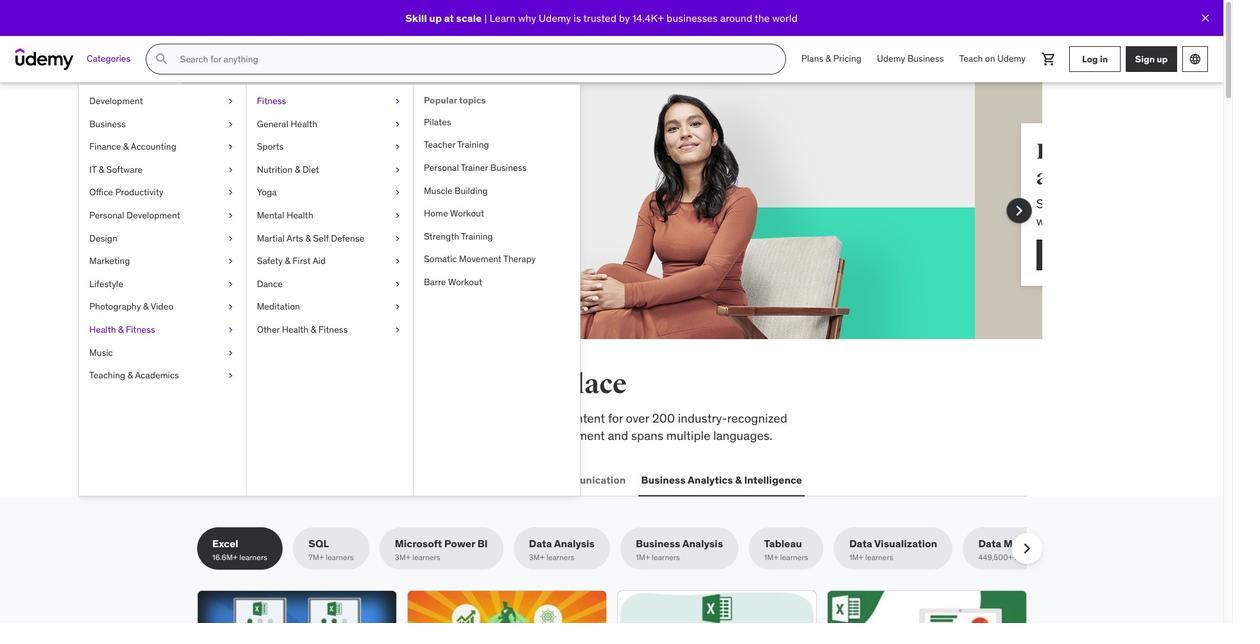 Task type: describe. For each thing, give the bounding box(es) containing it.
& inside other health & fitness link
[[311, 324, 316, 335]]

xsmall image for nutrition & diet
[[393, 164, 403, 176]]

strength training link
[[414, 225, 580, 248]]

finance
[[89, 141, 121, 152]]

xsmall image for development
[[226, 95, 236, 108]]

lifestyle link
[[79, 273, 246, 296]]

design link
[[79, 227, 246, 250]]

up for skill
[[429, 11, 442, 24]]

workplace
[[288, 411, 344, 426]]

lea
[[1221, 196, 1234, 211]]

bi
[[478, 537, 488, 550]]

0 horizontal spatial udemy
[[539, 11, 571, 24]]

meditation
[[257, 301, 300, 312]]

learners inside tableau 1m+ learners
[[781, 553, 809, 562]]

xsmall image for health & fitness
[[226, 324, 236, 336]]

xsmall image for teaching & academics
[[226, 370, 236, 382]]

barre
[[424, 276, 446, 288]]

teach on udemy link
[[952, 44, 1034, 75]]

all
[[197, 368, 235, 401]]

Search for anything text field
[[178, 48, 770, 70]]

0 vertical spatial development
[[89, 95, 143, 107]]

2 horizontal spatial fitness
[[319, 324, 348, 335]]

business analysis 1m+ learners
[[636, 537, 723, 562]]

need
[[411, 368, 473, 401]]

demo
[[1056, 248, 1084, 261]]

1 your from the left
[[186, 170, 209, 186]]

choose a language image
[[1189, 53, 1202, 66]]

data analysis 3m+ learners
[[529, 537, 595, 562]]

general health link
[[247, 113, 413, 136]]

content
[[563, 411, 605, 426]]

covering
[[197, 411, 246, 426]]

fitness element
[[413, 85, 580, 496]]

next image
[[1009, 200, 1030, 221]]

training for strength training
[[461, 231, 493, 242]]

yoga link
[[247, 181, 413, 204]]

sql
[[309, 537, 329, 550]]

microsoft
[[395, 537, 442, 550]]

14.4k+
[[633, 11, 664, 24]]

xsmall image for marketing
[[226, 255, 236, 268]]

with
[[178, 187, 201, 203]]

xsmall image for fitness
[[393, 95, 403, 108]]

data for data visualization
[[850, 537, 873, 550]]

mental health
[[257, 209, 313, 221]]

future).
[[310, 170, 349, 186]]

in inside 'link'
[[1100, 53, 1108, 65]]

office productivity link
[[79, 181, 246, 204]]

business for business analysis 1m+ learners
[[636, 537, 681, 550]]

topic filters element
[[197, 528, 1066, 570]]

development link
[[79, 90, 246, 113]]

fitness link
[[247, 90, 413, 113]]

personal trainer business link
[[414, 157, 580, 180]]

xsmall image for lifestyle
[[226, 278, 236, 291]]

xsmall image for music
[[226, 347, 236, 359]]

xsmall image for dance
[[393, 278, 403, 291]]

anything
[[997, 164, 1089, 191]]

safety
[[257, 255, 283, 267]]

development
[[534, 428, 605, 443]]

next image
[[1017, 539, 1037, 559]]

muscle
[[424, 185, 453, 196]]

data for data analysis
[[529, 537, 552, 550]]

skill
[[406, 11, 427, 24]]

microsoft power bi 3m+ learners
[[395, 537, 488, 562]]

learning
[[136, 138, 230, 165]]

recognized
[[727, 411, 788, 426]]

businesses
[[667, 11, 718, 24]]

categories button
[[79, 44, 138, 75]]

why for anything
[[1021, 196, 1043, 211]]

over
[[626, 411, 650, 426]]

other health & fitness
[[257, 324, 348, 335]]

personal trainer business
[[424, 162, 527, 173]]

leadership button
[[396, 465, 455, 496]]

& for academics
[[128, 370, 133, 381]]

and
[[608, 428, 629, 443]]

finance & accounting link
[[79, 136, 246, 159]]

& for pricing
[[826, 53, 832, 64]]

3m+ inside microsoft power bi 3m+ learners
[[395, 553, 411, 562]]

music link
[[79, 342, 246, 364]]

including
[[483, 411, 532, 426]]

rounded
[[416, 428, 461, 443]]

productivity
[[115, 187, 163, 198]]

home workout
[[424, 208, 484, 219]]

nutrition & diet link
[[247, 159, 413, 181]]

self
[[313, 232, 329, 244]]

home workout link
[[414, 203, 580, 225]]

xsmall image for meditation
[[393, 301, 403, 314]]

& inside business analytics & intelligence button
[[736, 473, 742, 486]]

analysis for data analysis
[[554, 537, 595, 550]]

personal development
[[89, 209, 180, 221]]

office
[[89, 187, 113, 198]]

skills inside covering critical workplace skills to technical topics, including prep content for over 200 industry-recognized certifications, our catalog supports well-rounded professional development and spans multiple languages.
[[347, 411, 375, 426]]

for-
[[1123, 138, 1160, 165]]

learning that gets you skills for your present (and your future). get started with us.
[[136, 138, 372, 203]]

200
[[652, 411, 675, 426]]

0 vertical spatial skills
[[286, 368, 355, 401]]

teaching & academics
[[89, 370, 179, 381]]

all the skills you need in one place
[[197, 368, 627, 401]]

data visualization 1m+ learners
[[850, 537, 938, 562]]

intelligence
[[744, 473, 803, 486]]

health for general health
[[291, 118, 317, 130]]

home
[[424, 208, 448, 219]]

topics
[[459, 94, 486, 106]]

languages.
[[714, 428, 773, 443]]

learners inside excel 16.6m+ learners
[[240, 553, 267, 562]]

business link
[[79, 113, 246, 136]]

get
[[352, 170, 372, 186]]

2 your from the left
[[283, 170, 307, 186]]

defense
[[331, 232, 365, 244]]

spans
[[631, 428, 664, 443]]

1 horizontal spatial udemy
[[877, 53, 906, 64]]

xsmall image for personal development
[[226, 209, 236, 222]]

plans & pricing
[[802, 53, 862, 64]]

health for other health & fitness
[[282, 324, 309, 335]]

strength training
[[424, 231, 493, 242]]

0 horizontal spatial the
[[240, 368, 281, 401]]

& for first
[[285, 255, 290, 267]]

popular topics
[[424, 94, 486, 106]]

to inside covering critical workplace skills to technical topics, including prep content for over 200 industry-recognized certifications, our catalog supports well-rounded professional development and spans multiple languages.
[[377, 411, 388, 426]]

1 vertical spatial in
[[478, 368, 503, 401]]

to inside build ready-for- anything teams see why leading organizations choose to lea
[[1207, 196, 1218, 211]]

somatic movement therapy
[[424, 253, 536, 265]]

analytics
[[688, 473, 733, 486]]

development for web
[[224, 473, 290, 486]]

teaching
[[89, 370, 125, 381]]

leading
[[1045, 196, 1086, 211]]

xsmall image for business
[[226, 118, 236, 131]]

business for business
[[89, 118, 126, 130]]

xsmall image for office productivity
[[226, 187, 236, 199]]

xsmall image for it & software
[[226, 164, 236, 176]]

& for video
[[143, 301, 149, 312]]



Task type: vqa. For each thing, say whether or not it's contained in the screenshot.
SQL
yes



Task type: locate. For each thing, give the bounding box(es) containing it.
strength
[[424, 231, 459, 242]]

data modeling 449,500+ learners
[[979, 537, 1050, 562]]

business inside button
[[641, 473, 686, 486]]

0 horizontal spatial data
[[529, 537, 552, 550]]

safety & first aid link
[[247, 250, 413, 273]]

lifestyle
[[89, 278, 123, 290]]

xsmall image inside lifestyle link
[[226, 278, 236, 291]]

& down photography at the left of the page
[[118, 324, 124, 335]]

xsmall image for safety & first aid
[[393, 255, 403, 268]]

ready-
[[1057, 138, 1123, 165]]

0 horizontal spatial your
[[186, 170, 209, 186]]

submit search image
[[154, 51, 170, 67]]

data left visualization
[[850, 537, 873, 550]]

0 horizontal spatial analysis
[[554, 537, 595, 550]]

1 analysis from the left
[[554, 537, 595, 550]]

you
[[327, 138, 365, 165], [360, 368, 407, 401]]

why right learn
[[518, 11, 536, 24]]

for inside 'learning that gets you skills for your present (and your future). get started with us.'
[[168, 170, 183, 186]]

certifications,
[[197, 428, 271, 443]]

1 horizontal spatial to
[[1207, 196, 1218, 211]]

& inside safety & first aid link
[[285, 255, 290, 267]]

learners inside data modeling 449,500+ learners
[[1015, 553, 1043, 562]]

xsmall image inside health & fitness link
[[226, 324, 236, 336]]

3 1m+ from the left
[[850, 553, 864, 562]]

1m+ inside the business analysis 1m+ learners
[[636, 553, 650, 562]]

xsmall image left martial
[[226, 232, 236, 245]]

our
[[274, 428, 292, 443]]

udemy business link
[[870, 44, 952, 75]]

xsmall image inside the martial arts & self defense link
[[393, 232, 403, 245]]

xsmall image for finance & accounting
[[226, 141, 236, 153]]

personal for personal development
[[89, 209, 124, 221]]

data up 449,500+
[[979, 537, 1002, 550]]

movement
[[459, 253, 502, 265]]

shopping cart with 0 items image
[[1042, 51, 1057, 67]]

health up the arts at top left
[[287, 209, 313, 221]]

xsmall image inside the personal development 'link'
[[226, 209, 236, 222]]

web development
[[200, 473, 290, 486]]

1m+ inside tableau 1m+ learners
[[764, 553, 779, 562]]

learners inside microsoft power bi 3m+ learners
[[413, 553, 441, 562]]

1 learners from the left
[[240, 553, 267, 562]]

technical
[[391, 411, 441, 426]]

you for gets
[[327, 138, 365, 165]]

udemy right 'pricing'
[[877, 53, 906, 64]]

0 horizontal spatial 1m+
[[636, 553, 650, 562]]

sports
[[257, 141, 284, 152]]

8 learners from the left
[[1015, 553, 1043, 562]]

personal down teacher
[[424, 162, 459, 173]]

teacher training link
[[414, 134, 580, 157]]

business analytics & intelligence
[[641, 473, 803, 486]]

development down the categories dropdown button
[[89, 95, 143, 107]]

health right other
[[282, 324, 309, 335]]

1 vertical spatial skills
[[347, 411, 375, 426]]

health inside other health & fitness link
[[282, 324, 309, 335]]

0 vertical spatial for
[[168, 170, 183, 186]]

& inside teaching & academics link
[[128, 370, 133, 381]]

analysis for business analysis
[[683, 537, 723, 550]]

at
[[444, 11, 454, 24]]

data inside "data analysis 3m+ learners"
[[529, 537, 552, 550]]

present
[[212, 170, 254, 186]]

1 vertical spatial up
[[1157, 53, 1168, 65]]

request
[[1005, 248, 1045, 261]]

skills up workplace at left bottom
[[286, 368, 355, 401]]

2 horizontal spatial data
[[979, 537, 1002, 550]]

categories
[[87, 53, 131, 64]]

& inside nutrition & diet link
[[295, 164, 300, 175]]

xsmall image right get
[[393, 164, 403, 176]]

choose
[[1165, 196, 1204, 211]]

learners inside "data analysis 3m+ learners"
[[547, 553, 575, 562]]

first
[[293, 255, 311, 267]]

1 vertical spatial the
[[240, 368, 281, 401]]

& right finance
[[123, 141, 129, 152]]

skills
[[136, 170, 165, 186]]

& right teaching
[[128, 370, 133, 381]]

health inside general health link
[[291, 118, 317, 130]]

data for data modeling
[[979, 537, 1002, 550]]

7 learners from the left
[[866, 553, 894, 562]]

development down started
[[127, 209, 180, 221]]

2 analysis from the left
[[683, 537, 723, 550]]

carousel element
[[74, 82, 1234, 370]]

1 horizontal spatial your
[[283, 170, 307, 186]]

xsmall image left safety
[[226, 255, 236, 268]]

xsmall image left the muscle
[[393, 187, 403, 199]]

xsmall image inside marketing link
[[226, 255, 236, 268]]

fitness down the meditation "link"
[[319, 324, 348, 335]]

xsmall image up present on the top of page
[[226, 141, 236, 153]]

& right it
[[99, 164, 104, 175]]

personal inside fitness element
[[424, 162, 459, 173]]

1 vertical spatial to
[[377, 411, 388, 426]]

other
[[257, 324, 280, 335]]

pilates link
[[414, 111, 580, 134]]

build
[[997, 138, 1053, 165]]

muscle building
[[424, 185, 488, 196]]

to left lea
[[1207, 196, 1218, 211]]

for up with
[[168, 170, 183, 186]]

health inside health & fitness link
[[89, 324, 116, 335]]

4 learners from the left
[[547, 553, 575, 562]]

up right the sign
[[1157, 53, 1168, 65]]

data inside data visualization 1m+ learners
[[850, 537, 873, 550]]

workout inside "link"
[[448, 276, 482, 288]]

learners inside data visualization 1m+ learners
[[866, 553, 894, 562]]

close image
[[1200, 12, 1212, 24]]

you up technical
[[360, 368, 407, 401]]

health up music on the left bottom of the page
[[89, 324, 116, 335]]

1 data from the left
[[529, 537, 552, 550]]

prep
[[535, 411, 560, 426]]

xsmall image inside it & software "link"
[[226, 164, 236, 176]]

1 horizontal spatial the
[[755, 11, 770, 24]]

1 vertical spatial workout
[[448, 276, 482, 288]]

0 vertical spatial the
[[755, 11, 770, 24]]

development inside "button"
[[224, 473, 290, 486]]

to up supports
[[377, 411, 388, 426]]

2 horizontal spatial 1m+
[[850, 553, 864, 562]]

2 data from the left
[[850, 537, 873, 550]]

fitness up the general
[[257, 95, 286, 107]]

business inside fitness element
[[490, 162, 527, 173]]

xsmall image inside 'office productivity' link
[[226, 187, 236, 199]]

xsmall image up the that
[[226, 118, 236, 131]]

& for accounting
[[123, 141, 129, 152]]

3m+ inside "data analysis 3m+ learners"
[[529, 553, 545, 562]]

0 horizontal spatial 3m+
[[395, 553, 411, 562]]

health & fitness
[[89, 324, 155, 335]]

modeling
[[1004, 537, 1050, 550]]

xsmall image inside "mental health" link
[[393, 209, 403, 222]]

0 horizontal spatial why
[[518, 11, 536, 24]]

somatic
[[424, 253, 457, 265]]

xsmall image inside other health & fitness link
[[393, 324, 403, 336]]

1 horizontal spatial for
[[608, 411, 623, 426]]

you inside 'learning that gets you skills for your present (and your future). get started with us.'
[[327, 138, 365, 165]]

business
[[908, 53, 944, 64], [89, 118, 126, 130], [490, 162, 527, 173], [641, 473, 686, 486], [636, 537, 681, 550]]

workout for home workout
[[450, 208, 484, 219]]

personal for personal trainer business
[[424, 162, 459, 173]]

the
[[755, 11, 770, 24], [240, 368, 281, 401]]

development for personal
[[127, 209, 180, 221]]

development inside 'link'
[[127, 209, 180, 221]]

1 1m+ from the left
[[636, 553, 650, 562]]

up for sign
[[1157, 53, 1168, 65]]

sign up
[[1136, 53, 1168, 65]]

health up gets
[[291, 118, 317, 130]]

for up the and
[[608, 411, 623, 426]]

personal inside 'link'
[[89, 209, 124, 221]]

your right (and
[[283, 170, 307, 186]]

teacher
[[424, 139, 456, 151]]

popular
[[424, 94, 457, 106]]

that
[[234, 138, 277, 165]]

analysis inside "data analysis 3m+ learners"
[[554, 537, 595, 550]]

development right web
[[224, 473, 290, 486]]

training up somatic movement therapy
[[461, 231, 493, 242]]

fitness down photography & video
[[126, 324, 155, 335]]

up inside sign up link
[[1157, 53, 1168, 65]]

xsmall image left meditation
[[226, 301, 236, 314]]

xsmall image inside photography & video link
[[226, 301, 236, 314]]

& inside it & software "link"
[[99, 164, 104, 175]]

xsmall image inside the dance link
[[393, 278, 403, 291]]

xsmall image inside sports link
[[393, 141, 403, 153]]

health & fitness link
[[79, 319, 246, 342]]

xsmall image inside business link
[[226, 118, 236, 131]]

2 3m+ from the left
[[529, 553, 545, 562]]

0 vertical spatial why
[[518, 11, 536, 24]]

xsmall image left popular on the top left of the page
[[393, 95, 403, 108]]

1 vertical spatial development
[[127, 209, 180, 221]]

0 vertical spatial training
[[458, 139, 489, 151]]

training
[[458, 139, 489, 151], [461, 231, 493, 242]]

sign
[[1136, 53, 1155, 65]]

software
[[106, 164, 143, 175]]

& inside the martial arts & self defense link
[[306, 232, 311, 244]]

xsmall image for design
[[226, 232, 236, 245]]

data inside data modeling 449,500+ learners
[[979, 537, 1002, 550]]

in
[[1100, 53, 1108, 65], [478, 368, 503, 401]]

(and
[[257, 170, 281, 186]]

xsmall image for general health
[[393, 118, 403, 131]]

& left self at top left
[[306, 232, 311, 244]]

other health & fitness link
[[247, 319, 413, 342]]

finance & accounting
[[89, 141, 176, 152]]

xsmall image left teacher
[[393, 141, 403, 153]]

449,500+
[[979, 553, 1013, 562]]

training up trainer
[[458, 139, 489, 151]]

& left video
[[143, 301, 149, 312]]

& left diet in the top of the page
[[295, 164, 300, 175]]

0 horizontal spatial up
[[429, 11, 442, 24]]

skills up supports
[[347, 411, 375, 426]]

2 horizontal spatial udemy
[[998, 53, 1026, 64]]

teach
[[960, 53, 983, 64]]

1 horizontal spatial data
[[850, 537, 873, 550]]

us.
[[204, 187, 220, 203]]

udemy business
[[877, 53, 944, 64]]

1 vertical spatial why
[[1021, 196, 1043, 211]]

xsmall image inside "music" link
[[226, 347, 236, 359]]

log in link
[[1070, 46, 1121, 72]]

personal up design
[[89, 209, 124, 221]]

1m+ for business analysis
[[636, 553, 650, 562]]

for inside covering critical workplace skills to technical topics, including prep content for over 200 industry-recognized certifications, our catalog supports well-rounded professional development and spans multiple languages.
[[608, 411, 623, 426]]

critical
[[249, 411, 285, 426]]

in right log
[[1100, 53, 1108, 65]]

1m+ inside data visualization 1m+ learners
[[850, 553, 864, 562]]

request a demo link
[[997, 240, 1091, 271]]

tableau
[[764, 537, 802, 550]]

why
[[518, 11, 536, 24], [1021, 196, 1043, 211]]

therapy
[[504, 253, 536, 265]]

2 1m+ from the left
[[764, 553, 779, 562]]

health inside "mental health" link
[[287, 209, 313, 221]]

1 vertical spatial personal
[[89, 209, 124, 221]]

on
[[986, 53, 996, 64]]

around
[[721, 11, 753, 24]]

& inside finance & accounting "link"
[[123, 141, 129, 152]]

personal development link
[[79, 204, 246, 227]]

1m+
[[636, 553, 650, 562], [764, 553, 779, 562], [850, 553, 864, 562]]

workout for barre workout
[[448, 276, 482, 288]]

xsmall image inside finance & accounting "link"
[[226, 141, 236, 153]]

why inside build ready-for- anything teams see why leading organizations choose to lea
[[1021, 196, 1043, 211]]

& inside health & fitness link
[[118, 324, 124, 335]]

in up the including
[[478, 368, 503, 401]]

0 vertical spatial up
[[429, 11, 442, 24]]

business analytics & intelligence button
[[639, 465, 805, 496]]

sql 7m+ learners
[[309, 537, 354, 562]]

1 horizontal spatial 3m+
[[529, 553, 545, 562]]

up left at
[[429, 11, 442, 24]]

1m+ for data visualization
[[850, 553, 864, 562]]

0 horizontal spatial for
[[168, 170, 183, 186]]

6 learners from the left
[[781, 553, 809, 562]]

xsmall image for sports
[[393, 141, 403, 153]]

5 learners from the left
[[652, 553, 680, 562]]

xsmall image for other health & fitness
[[393, 324, 403, 336]]

xsmall image
[[226, 95, 236, 108], [393, 118, 403, 131], [226, 164, 236, 176], [226, 187, 236, 199], [226, 209, 236, 222], [393, 209, 403, 222], [393, 232, 403, 245], [393, 255, 403, 268], [226, 278, 236, 291], [393, 278, 403, 291], [393, 301, 403, 314], [226, 324, 236, 336], [393, 324, 403, 336], [226, 347, 236, 359], [226, 370, 236, 382]]

16.6m+
[[212, 553, 238, 562]]

learners inside sql 7m+ learners
[[326, 553, 354, 562]]

you for skills
[[360, 368, 407, 401]]

0 vertical spatial in
[[1100, 53, 1108, 65]]

nutrition
[[257, 164, 293, 175]]

xsmall image for photography & video
[[226, 301, 236, 314]]

topics,
[[443, 411, 480, 426]]

martial
[[257, 232, 285, 244]]

1 horizontal spatial personal
[[424, 162, 459, 173]]

1 3m+ from the left
[[395, 553, 411, 562]]

& for software
[[99, 164, 104, 175]]

xsmall image inside teaching & academics link
[[226, 370, 236, 382]]

udemy left is
[[539, 11, 571, 24]]

0 vertical spatial you
[[327, 138, 365, 165]]

training for teacher training
[[458, 139, 489, 151]]

yoga
[[257, 187, 277, 198]]

xsmall image inside general health link
[[393, 118, 403, 131]]

& right analytics
[[736, 473, 742, 486]]

& inside photography & video link
[[143, 301, 149, 312]]

skills
[[286, 368, 355, 401], [347, 411, 375, 426]]

1 vertical spatial training
[[461, 231, 493, 242]]

learners inside the business analysis 1m+ learners
[[652, 553, 680, 562]]

1 vertical spatial for
[[608, 411, 623, 426]]

visualization
[[875, 537, 938, 550]]

xsmall image inside safety & first aid link
[[393, 255, 403, 268]]

udemy image
[[15, 48, 74, 70]]

data right bi
[[529, 537, 552, 550]]

0 horizontal spatial in
[[478, 368, 503, 401]]

workout down somatic movement therapy
[[448, 276, 482, 288]]

& inside plans & pricing 'link'
[[826, 53, 832, 64]]

the left 'world'
[[755, 11, 770, 24]]

1 horizontal spatial up
[[1157, 53, 1168, 65]]

why for scale
[[518, 11, 536, 24]]

teams
[[1093, 164, 1155, 191]]

general
[[257, 118, 289, 130]]

business inside the business analysis 1m+ learners
[[636, 537, 681, 550]]

business for business analytics & intelligence
[[641, 473, 686, 486]]

1 vertical spatial you
[[360, 368, 407, 401]]

workout down building
[[450, 208, 484, 219]]

xsmall image inside design link
[[226, 232, 236, 245]]

xsmall image for mental health
[[393, 209, 403, 222]]

& for fitness
[[118, 324, 124, 335]]

tableau 1m+ learners
[[764, 537, 809, 562]]

0 horizontal spatial personal
[[89, 209, 124, 221]]

xsmall image inside development link
[[226, 95, 236, 108]]

xsmall image inside fitness link
[[393, 95, 403, 108]]

your up with
[[186, 170, 209, 186]]

xsmall image inside the meditation "link"
[[393, 301, 403, 314]]

xsmall image for martial arts & self defense
[[393, 232, 403, 245]]

xsmall image for yoga
[[393, 187, 403, 199]]

xsmall image
[[393, 95, 403, 108], [226, 118, 236, 131], [226, 141, 236, 153], [393, 141, 403, 153], [393, 164, 403, 176], [393, 187, 403, 199], [226, 232, 236, 245], [226, 255, 236, 268], [226, 301, 236, 314]]

for
[[168, 170, 183, 186], [608, 411, 623, 426]]

mental health link
[[247, 204, 413, 227]]

photography & video
[[89, 301, 173, 312]]

xsmall image inside the yoga "link"
[[393, 187, 403, 199]]

1 horizontal spatial fitness
[[257, 95, 286, 107]]

1 horizontal spatial in
[[1100, 53, 1108, 65]]

workout
[[450, 208, 484, 219], [448, 276, 482, 288]]

1 horizontal spatial why
[[1021, 196, 1043, 211]]

0 horizontal spatial fitness
[[126, 324, 155, 335]]

1 horizontal spatial 1m+
[[764, 553, 779, 562]]

& left first
[[285, 255, 290, 267]]

martial arts & self defense link
[[247, 227, 413, 250]]

0 vertical spatial workout
[[450, 208, 484, 219]]

& down the meditation "link"
[[311, 324, 316, 335]]

& for diet
[[295, 164, 300, 175]]

2 vertical spatial development
[[224, 473, 290, 486]]

0 vertical spatial to
[[1207, 196, 1218, 211]]

analysis inside the business analysis 1m+ learners
[[683, 537, 723, 550]]

health for mental health
[[287, 209, 313, 221]]

3 learners from the left
[[413, 553, 441, 562]]

0 vertical spatial personal
[[424, 162, 459, 173]]

place
[[560, 368, 627, 401]]

teacher training
[[424, 139, 489, 151]]

gets
[[281, 138, 323, 165]]

0 horizontal spatial to
[[377, 411, 388, 426]]

why right see
[[1021, 196, 1043, 211]]

udemy right on
[[998, 53, 1026, 64]]

& right plans on the top right of the page
[[826, 53, 832, 64]]

xsmall image inside nutrition & diet link
[[393, 164, 403, 176]]

1 horizontal spatial analysis
[[683, 537, 723, 550]]

log
[[1083, 53, 1098, 65]]

3 data from the left
[[979, 537, 1002, 550]]

the up critical
[[240, 368, 281, 401]]

see
[[997, 196, 1018, 211]]

2 learners from the left
[[326, 553, 354, 562]]

you up get
[[327, 138, 365, 165]]



